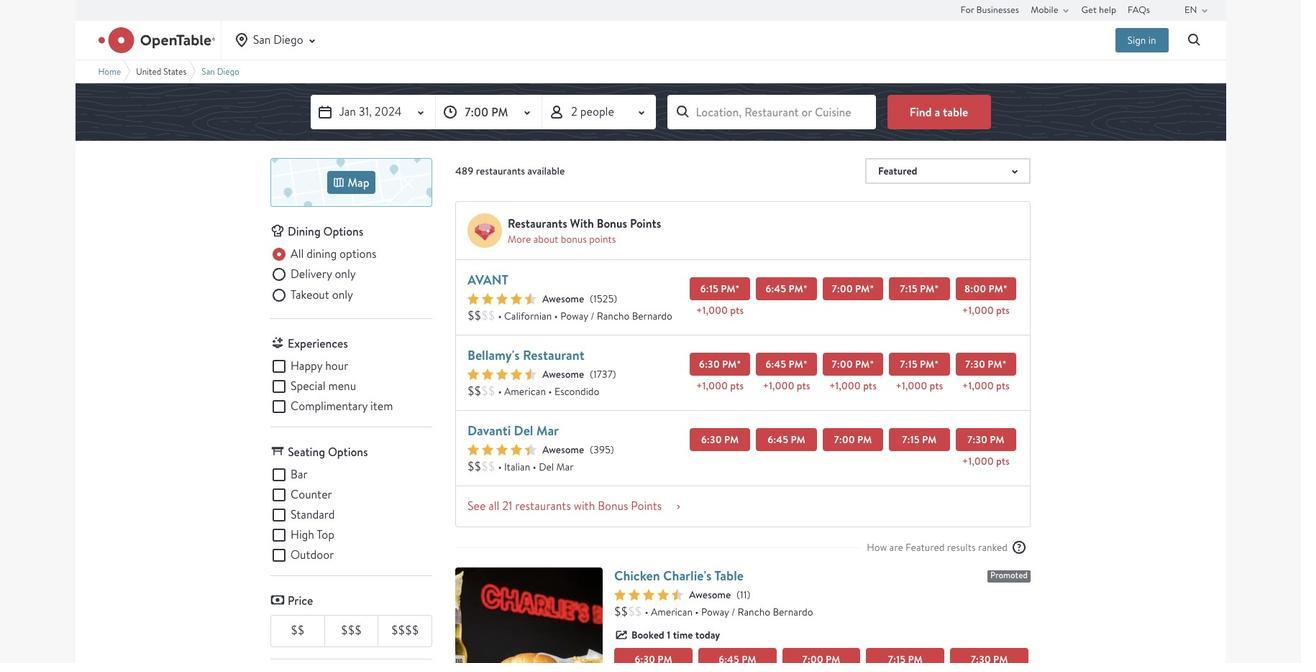 Task type: vqa. For each thing, say whether or not it's contained in the screenshot.
THE 4.5 STARS image
yes



Task type: locate. For each thing, give the bounding box(es) containing it.
7:15 pm * left 7:30 pm *
[[900, 357, 939, 372]]

0 vertical spatial 7:15 pm *
[[900, 282, 939, 296]]

0 vertical spatial mar
[[536, 422, 559, 440]]

7:00 pm up 489
[[465, 104, 508, 120]]

+1,000 pts for 6:15
[[696, 304, 744, 317]]

poway for $$ $$ • californian • poway / rancho bernardo
[[560, 310, 588, 323]]

7:30 for 7:30 pm *
[[965, 357, 985, 372]]

+1,000 pts down 7:30 pm *
[[962, 380, 1010, 393]]

+1,000 for 6:45
[[763, 380, 794, 393]]

0 vertical spatial san
[[253, 32, 271, 47]]

pts down 8:00 pm *
[[996, 304, 1010, 317]]

1 vertical spatial del
[[539, 461, 554, 474]]

$$$$
[[391, 624, 419, 639]]

ranked
[[978, 542, 1008, 554]]

2 7:15 pm * from the top
[[900, 357, 939, 372]]

7:15 pm link
[[889, 429, 950, 452]]

seating options group
[[270, 467, 432, 565]]

restaurants inside button
[[515, 499, 571, 514]]

1 horizontal spatial bonus
[[597, 216, 627, 232]]

1 vertical spatial diego
[[217, 66, 239, 77]]

( for bellamy's restaurant
[[590, 368, 593, 381]]

hour
[[325, 359, 348, 374]]

american up 1
[[651, 606, 693, 619]]

san diego link
[[202, 66, 239, 77]]

0 vertical spatial 6:45
[[765, 282, 786, 296]]

search icon image
[[1186, 32, 1203, 49]]

7:15 pm *
[[900, 282, 939, 296], [900, 357, 939, 372]]

awesome ( 395 )
[[542, 444, 614, 457]]

0 horizontal spatial bonus
[[561, 233, 587, 246]]

7:00
[[465, 104, 489, 120], [832, 282, 853, 296], [832, 357, 853, 372], [834, 433, 855, 447]]

0 vertical spatial featured
[[878, 164, 917, 178]]

+1,000 pts up 7:00 pm link
[[829, 380, 877, 393]]

1 vertical spatial 4.4 stars image
[[468, 369, 537, 380]]

takeout
[[291, 288, 329, 303]]

+1,000 for 8:00
[[962, 304, 994, 317]]

awesome up $$ $$ • californian • poway / rancho bernardo
[[542, 293, 584, 306]]

2 6:45 pm * from the top
[[765, 357, 808, 372]]

0 horizontal spatial rancho
[[597, 310, 630, 323]]

0 horizontal spatial points
[[589, 233, 616, 246]]

pts up 7:00 pm link
[[863, 380, 877, 393]]

6:45
[[765, 282, 786, 296], [765, 357, 786, 372], [768, 433, 788, 447]]

1 6:45 pm * from the top
[[765, 282, 808, 296]]

experiences group
[[270, 358, 432, 416]]

diego
[[273, 32, 303, 47], [217, 66, 239, 77]]

+1,000 pts down the 7:30 pm
[[962, 455, 1010, 468]]

bernardo for $$ $$ • american • poway / rancho bernardo
[[773, 606, 813, 619]]

+1,000 pts down 6:15 pm *
[[696, 304, 744, 317]]

6:45 right 6:15 pm *
[[765, 282, 786, 296]]

special menu
[[291, 379, 356, 394]]

american inside "$$ $$ • american • escondido"
[[504, 386, 546, 398]]

rancho
[[597, 310, 630, 323], [738, 606, 770, 619]]

6:30 for 6:30 pm
[[701, 433, 722, 447]]

0 horizontal spatial poway
[[560, 310, 588, 323]]

11
[[740, 589, 747, 602]]

0 vertical spatial 6:30
[[699, 357, 720, 372]]

8:00
[[964, 282, 986, 296]]

a
[[935, 104, 940, 120]]

( up see all 21 restaurants with bonus points button on the bottom of page
[[590, 444, 593, 457]]

pts for 7:00 pm *
[[863, 380, 877, 393]]

poway inside $$ $$ • californian • poway / rancho bernardo
[[560, 310, 588, 323]]

/ down awesome ( 11 )
[[731, 606, 735, 619]]

4.4 stars image down bellamy's
[[468, 369, 537, 380]]

rancho down 11
[[738, 606, 770, 619]]

1 7:00 pm * from the top
[[832, 282, 874, 296]]

1 vertical spatial restaurants
[[515, 499, 571, 514]]

1 vertical spatial with
[[574, 499, 595, 514]]

2 7:00 pm * from the top
[[832, 357, 874, 372]]

for
[[961, 3, 974, 15]]

californian
[[504, 310, 552, 323]]

7:15
[[900, 282, 918, 296], [900, 357, 918, 372], [902, 433, 920, 447]]

) for bellamy's restaurant
[[613, 368, 616, 381]]

/ down 1525 at left
[[591, 310, 594, 323]]

0 horizontal spatial 7:00 pm
[[465, 104, 508, 120]]

1 horizontal spatial american
[[651, 606, 693, 619]]

7:00 pm
[[465, 104, 508, 120], [834, 433, 872, 447]]

0 vertical spatial 4.4 stars image
[[468, 293, 537, 305]]

6:45 right 6:30 pm *
[[765, 357, 786, 372]]

bernardo inside $$ $$ • californian • poway / rancho bernardo
[[632, 310, 672, 323]]

options up all dining options
[[323, 224, 363, 240]]

all
[[291, 247, 304, 262]]

1737
[[593, 368, 613, 381]]

1 vertical spatial options
[[328, 445, 368, 460]]

2 vertical spatial 7:15
[[902, 433, 920, 447]]

1 vertical spatial american
[[651, 606, 693, 619]]

see all 21 restaurants with bonus points
[[468, 499, 662, 514]]

$$ $$ • american • poway / rancho bernardo
[[614, 605, 813, 620]]

only down all dining options
[[335, 267, 356, 282]]

7:15 pm * for bellamy's restaurant
[[900, 357, 939, 372]]

0 vertical spatial 6:45 pm *
[[765, 282, 808, 296]]

7:15 pm * left the 8:00
[[900, 282, 939, 296]]

with left bonus
[[574, 499, 595, 514]]

rancho inside $$ $$ • american • poway / rancho bernardo
[[738, 606, 770, 619]]

7:30 inside 7:30 pm link
[[967, 433, 987, 447]]

/ inside $$ $$ • californian • poway / rancho bernardo
[[591, 310, 594, 323]]

+1,000 pts
[[696, 304, 744, 317], [962, 304, 1010, 317], [696, 380, 744, 393], [763, 380, 810, 393], [829, 380, 877, 393], [896, 380, 943, 393], [962, 380, 1010, 393], [962, 455, 1010, 468]]

/ inside $$ $$ • american • poway / rancho bernardo
[[731, 606, 735, 619]]

4.4 stars image for avant
[[468, 293, 537, 305]]

restaurants right 489
[[476, 165, 525, 178]]

pts down 6:30 pm *
[[730, 380, 744, 393]]

1 horizontal spatial san
[[253, 32, 271, 47]]

dining options
[[288, 224, 363, 240]]

points
[[630, 216, 661, 232], [589, 233, 616, 246]]

1 horizontal spatial bernardo
[[773, 606, 813, 619]]

+1,000 down 6:15
[[696, 304, 728, 317]]

delivery only
[[291, 267, 356, 282]]

featured right the are
[[906, 542, 945, 554]]

6:45 pm * right 6:30 pm *
[[765, 357, 808, 372]]

+1,000 up 7:00 pm link
[[829, 380, 861, 393]]

awesome left 395
[[542, 444, 584, 457]]

1 vertical spatial 7:00 pm *
[[832, 357, 874, 372]]

+1,000 pts for 7:30
[[962, 380, 1010, 393]]

rancho inside $$ $$ • californian • poway / rancho bernardo
[[597, 310, 630, 323]]

1 vertical spatial bernardo
[[773, 606, 813, 619]]

options
[[340, 247, 377, 262]]

0 vertical spatial with
[[570, 216, 594, 232]]

1 horizontal spatial points
[[630, 216, 661, 232]]

san diego button
[[233, 21, 321, 60]]

0 vertical spatial options
[[323, 224, 363, 240]]

bonus
[[598, 499, 628, 514]]

+1,000 up 7:15 pm link
[[896, 380, 927, 393]]

0 vertical spatial bernardo
[[632, 310, 672, 323]]

awesome up $$ $$ • american • poway / rancho bernardo
[[689, 589, 731, 602]]

• left "escondido"
[[548, 386, 552, 398]]

booked 1 time today
[[631, 629, 720, 643]]

+1,000 down 6:30 pm *
[[696, 380, 728, 393]]

poway down "awesome ( 1525 )"
[[560, 310, 588, 323]]

bonus right about
[[561, 233, 587, 246]]

0 vertical spatial diego
[[273, 32, 303, 47]]

awesome down restaurant
[[542, 368, 584, 381]]

7:00 pm *
[[832, 282, 874, 296], [832, 357, 874, 372]]

seating
[[288, 445, 325, 460]]

options right seating
[[328, 445, 368, 460]]

0 vertical spatial american
[[504, 386, 546, 398]]

mar up awesome ( 395 )
[[536, 422, 559, 440]]

7:15 for avant
[[900, 282, 918, 296]]

del up 4.2 stars image
[[514, 422, 533, 440]]

italian
[[504, 461, 530, 474]]

1 horizontal spatial diego
[[273, 32, 303, 47]]

del right italian
[[539, 461, 554, 474]]

$$ $$ • american • escondido
[[468, 384, 599, 399]]

rancho down 1525 at left
[[597, 310, 630, 323]]

1 vertical spatial /
[[731, 606, 735, 619]]

+1,000 up 6:45 pm
[[763, 380, 794, 393]]

available
[[527, 165, 565, 178]]

with
[[570, 216, 594, 232], [574, 499, 595, 514]]

6:45 for bellamy's restaurant
[[765, 357, 786, 372]]

2
[[571, 104, 578, 119]]

avant
[[468, 271, 509, 289]]

+1,000 for 6:30
[[696, 380, 728, 393]]

results
[[947, 542, 976, 554]]

pts down 6:15 pm *
[[730, 304, 744, 317]]

all
[[488, 499, 499, 514]]

1 4.4 stars image from the top
[[468, 293, 537, 305]]

bernardo
[[632, 310, 672, 323], [773, 606, 813, 619]]

only for delivery only
[[335, 267, 356, 282]]

+1,000 pts up 7:15 pm link
[[896, 380, 943, 393]]

+1,000 pts for 6:45
[[763, 380, 810, 393]]

1 vertical spatial 6:45
[[765, 357, 786, 372]]

0 vertical spatial 7:30
[[965, 357, 985, 372]]

0 horizontal spatial del
[[514, 422, 533, 440]]

1 horizontal spatial /
[[731, 606, 735, 619]]

8:00 pm *
[[964, 282, 1007, 296]]

all dining options
[[291, 247, 377, 262]]

american for $$ $$ • american • escondido
[[504, 386, 546, 398]]

1 horizontal spatial san diego
[[253, 32, 303, 47]]

american inside $$ $$ • american • poway / rancho bernardo
[[651, 606, 693, 619]]

+1,000 pts for 7:00
[[829, 380, 877, 393]]

1 vertical spatial 6:30
[[701, 433, 722, 447]]

american down bellamy's restaurant
[[504, 386, 546, 398]]

1 7:15 pm * from the top
[[900, 282, 939, 296]]

)
[[614, 293, 617, 306], [613, 368, 616, 381], [610, 444, 614, 457], [747, 589, 750, 602]]

0 horizontal spatial san diego
[[202, 66, 239, 77]]

6:30 pm *
[[699, 357, 741, 372]]

restaurants right 21
[[515, 499, 571, 514]]

( up $$ $$ • californian • poway / rancho bernardo
[[590, 293, 593, 306]]

pm
[[491, 104, 508, 120], [721, 282, 735, 296], [789, 282, 803, 296], [855, 282, 870, 296], [920, 282, 934, 296], [989, 282, 1003, 296], [722, 357, 737, 372], [789, 357, 803, 372], [855, 357, 870, 372], [920, 357, 934, 372], [988, 357, 1002, 372], [724, 433, 739, 447], [791, 433, 805, 447], [857, 433, 872, 447], [922, 433, 937, 447], [990, 433, 1004, 447]]

1 vertical spatial poway
[[701, 606, 729, 619]]

dining options group
[[270, 246, 432, 307]]

1 horizontal spatial rancho
[[738, 606, 770, 619]]

6:45 right the 6:30 pm link
[[768, 433, 788, 447]]

for businesses
[[961, 3, 1019, 15]]

get help button
[[1081, 0, 1116, 20]]

489 restaurants available
[[455, 165, 565, 178]]

restaurants
[[476, 165, 525, 178], [515, 499, 571, 514]]

0 vertical spatial rancho
[[597, 310, 630, 323]]

1 horizontal spatial poway
[[701, 606, 729, 619]]

0 horizontal spatial san
[[202, 66, 215, 77]]

1 vertical spatial 7:00 pm
[[834, 433, 872, 447]]

0 vertical spatial /
[[591, 310, 594, 323]]

bar
[[291, 468, 308, 483]]

None field
[[667, 95, 876, 129]]

1 vertical spatial san diego
[[202, 66, 239, 77]]

featured down find
[[878, 164, 917, 178]]

poway inside $$ $$ • american • poway / rancho bernardo
[[701, 606, 729, 619]]

4.4 stars image for bellamy's restaurant
[[468, 369, 537, 380]]

only down delivery only
[[332, 288, 353, 303]]

1 horizontal spatial del
[[539, 461, 554, 474]]

bonus
[[597, 216, 627, 232], [561, 233, 587, 246]]

today
[[695, 629, 720, 643]]

del
[[514, 422, 533, 440], [539, 461, 554, 474]]

awesome for davanti del mar
[[542, 444, 584, 457]]

2 4.4 stars image from the top
[[468, 369, 537, 380]]

0 vertical spatial 7:15
[[900, 282, 918, 296]]

1 vertical spatial 7:30
[[967, 433, 987, 447]]

7:00 pm left 7:15 pm link
[[834, 433, 872, 447]]

0 vertical spatial only
[[335, 267, 356, 282]]

1 vertical spatial bonus
[[561, 233, 587, 246]]

1 vertical spatial mar
[[556, 461, 574, 474]]

1 horizontal spatial 7:00 pm
[[834, 433, 872, 447]]

0 horizontal spatial bernardo
[[632, 310, 672, 323]]

+1,000 pts down 8:00 pm *
[[962, 304, 1010, 317]]

+1,000 down the 8:00
[[962, 304, 994, 317]]

4.4 stars image down avant
[[468, 293, 537, 305]]

pts for 6:45 pm *
[[797, 380, 810, 393]]

+1,000 pts up 6:45 pm
[[763, 380, 810, 393]]

businesses
[[976, 3, 1019, 15]]

menu
[[328, 379, 356, 394]]

poway down awesome ( 11 )
[[701, 606, 729, 619]]

1 vertical spatial 6:45 pm *
[[765, 357, 808, 372]]

$$ $$ • italian • del mar
[[468, 459, 574, 475]]

price
[[288, 593, 313, 609]]

pts up 7:15 pm link
[[930, 380, 943, 393]]

6:30 pm
[[701, 433, 739, 447]]

chicken
[[614, 567, 660, 585]]

( up "escondido"
[[590, 368, 593, 381]]

bonus point image
[[468, 214, 502, 248]]

7:30
[[965, 357, 985, 372], [967, 433, 987, 447]]

with up the more about bonus points "link"
[[570, 216, 594, 232]]

states
[[163, 66, 186, 77]]

bellamy's
[[468, 347, 520, 365]]

mar down awesome ( 395 )
[[556, 461, 574, 474]]

+1,000 down 7:30 pm *
[[962, 380, 994, 393]]

+1,000 pts down 6:30 pm *
[[696, 380, 744, 393]]

san diego inside "dropdown button"
[[253, 32, 303, 47]]

davanti del mar link
[[468, 422, 559, 440]]

) for davanti del mar
[[610, 444, 614, 457]]

home
[[98, 66, 121, 77]]

find a table button
[[887, 95, 991, 129]]

options
[[323, 224, 363, 240], [328, 445, 368, 460]]

7:00 pm link
[[823, 429, 883, 452]]

bonus up the more about bonus points "link"
[[597, 216, 627, 232]]

6:45 pm * right 6:15 pm *
[[765, 282, 808, 296]]

0 vertical spatial poway
[[560, 310, 588, 323]]

bernardo for $$ $$ • californian • poway / rancho bernardo
[[632, 310, 672, 323]]

6:30 for 6:30 pm *
[[699, 357, 720, 372]]

+1,000 for 7:30
[[962, 380, 994, 393]]

only
[[335, 267, 356, 282], [332, 288, 353, 303]]

0 horizontal spatial american
[[504, 386, 546, 398]]

more about bonus points link
[[508, 233, 616, 246]]

avant link
[[468, 271, 509, 289]]

a photo of chicken charlie's table restaurant image
[[455, 568, 603, 664]]

1 vertical spatial 7:15
[[900, 357, 918, 372]]

bernardo inside $$ $$ • american • poway / rancho bernardo
[[773, 606, 813, 619]]

0 horizontal spatial /
[[591, 310, 594, 323]]

awesome for bellamy's restaurant
[[542, 368, 584, 381]]

1 vertical spatial rancho
[[738, 606, 770, 619]]

happy
[[291, 359, 322, 374]]

0 vertical spatial 7:00 pm *
[[832, 282, 874, 296]]

mar
[[536, 422, 559, 440], [556, 461, 574, 474]]

only for takeout only
[[332, 288, 353, 303]]

1 vertical spatial 7:15 pm *
[[900, 357, 939, 372]]

options for seating options
[[328, 445, 368, 460]]

pts up 6:45 pm link
[[797, 380, 810, 393]]

pts down 7:30 pm *
[[996, 380, 1010, 393]]

0 vertical spatial san diego
[[253, 32, 303, 47]]

more
[[508, 233, 531, 246]]

faqs button
[[1128, 0, 1150, 20]]

4.4 stars image
[[468, 293, 537, 305], [468, 369, 537, 380]]

• up today
[[695, 606, 699, 619]]

diego inside "dropdown button"
[[273, 32, 303, 47]]

1 vertical spatial only
[[332, 288, 353, 303]]



Task type: describe. For each thing, give the bounding box(es) containing it.
7:15 pm
[[902, 433, 937, 447]]

1 vertical spatial san
[[202, 66, 215, 77]]

31,
[[359, 104, 372, 119]]

sign in button
[[1115, 28, 1168, 53]]

rancho for $$ $$ • californian • poway / rancho bernardo
[[597, 310, 630, 323]]

pts down the 7:30 pm
[[996, 455, 1010, 468]]

6:30 pm link
[[690, 429, 750, 452]]

escondido
[[554, 386, 599, 398]]

how are featured results ranked
[[867, 542, 1008, 554]]

• right italian
[[533, 461, 536, 474]]

/ for $$ $$ • californian • poway / rancho bernardo
[[591, 310, 594, 323]]

sign
[[1127, 34, 1146, 47]]

mar inside $$ $$ • italian • del mar
[[556, 461, 574, 474]]

• down the 4.5 stars image
[[645, 606, 648, 619]]

happy hour
[[291, 359, 348, 374]]

counter
[[291, 488, 332, 503]]

4.5 stars image
[[614, 590, 683, 601]]

restaurants with bonus points more about bonus points
[[508, 216, 661, 246]]

0 vertical spatial 7:00 pm
[[465, 104, 508, 120]]

charlie's
[[663, 567, 712, 585]]

american for $$ $$ • american • poway / rancho bernardo
[[651, 606, 693, 619]]

2 vertical spatial 6:45
[[768, 433, 788, 447]]

2024
[[375, 104, 402, 119]]

All dining options radio
[[270, 246, 377, 263]]

restaurant
[[523, 347, 585, 365]]

0 vertical spatial points
[[630, 216, 661, 232]]

7:00 pm * for avant
[[832, 282, 874, 296]]

san inside san diego "dropdown button"
[[253, 32, 271, 47]]

• right 'californian'
[[554, 310, 558, 323]]

+1,000 for 6:15
[[696, 304, 728, 317]]

are
[[889, 542, 903, 554]]

pts for 7:15 pm *
[[930, 380, 943, 393]]

awesome ( 1737 )
[[542, 368, 616, 381]]

pts for 8:00 pm *
[[996, 304, 1010, 317]]

table
[[714, 567, 744, 585]]

• left 'californian'
[[498, 310, 502, 323]]

del inside $$ $$ • italian • del mar
[[539, 461, 554, 474]]

7:30 pm
[[967, 433, 1004, 447]]

0 horizontal spatial diego
[[217, 66, 239, 77]]

+1,000 pts for 8:00
[[962, 304, 1010, 317]]

$$$
[[341, 624, 362, 639]]

6:45 pm * for bellamy's restaurant
[[765, 357, 808, 372]]

top
[[317, 528, 334, 543]]

0 vertical spatial del
[[514, 422, 533, 440]]

high
[[291, 528, 314, 543]]

special
[[291, 379, 326, 394]]

mobile button
[[1031, 0, 1074, 20]]

outdoor
[[291, 548, 334, 563]]

Please input a Location, Restaurant or Cuisine field
[[667, 95, 876, 129]]

find
[[910, 104, 932, 120]]

• down bellamy's
[[498, 386, 502, 398]]

time
[[673, 629, 693, 643]]

pts for 6:15 pm *
[[730, 304, 744, 317]]

opentable logo image
[[98, 27, 215, 53]]

7:30 for 7:30 pm
[[967, 433, 987, 447]]

dining
[[288, 224, 321, 240]]

restaurants
[[508, 216, 567, 232]]

complimentary item
[[291, 399, 393, 414]]

6:45 pm link
[[756, 429, 817, 452]]

dining
[[307, 247, 337, 262]]

davanti del mar
[[468, 422, 559, 440]]

awesome for avant
[[542, 293, 584, 306]]

booked
[[631, 629, 664, 643]]

Delivery only radio
[[270, 266, 356, 284]]

jan 31, 2024
[[339, 104, 402, 119]]

item
[[370, 399, 393, 414]]

( for avant
[[590, 293, 593, 306]]

pts for 6:30 pm *
[[730, 380, 744, 393]]

awesome ( 11 )
[[689, 589, 750, 602]]

+1,000 pts for 7:15
[[896, 380, 943, 393]]

1
[[667, 629, 671, 643]]

7:15 for bellamy's restaurant
[[900, 357, 918, 372]]

see
[[468, 499, 486, 514]]

( for davanti del mar
[[590, 444, 593, 457]]

home link
[[98, 66, 121, 77]]

4.2 stars image
[[468, 444, 537, 456]]

pts for 7:30 pm *
[[996, 380, 1010, 393]]

complimentary
[[291, 399, 368, 414]]

rancho for $$ $$ • american • poway / rancho bernardo
[[738, 606, 770, 619]]

bellamy's restaurant link
[[468, 347, 585, 365]]

395
[[593, 444, 610, 457]]

with inside button
[[574, 499, 595, 514]]

0 vertical spatial bonus
[[597, 216, 627, 232]]

sign in
[[1127, 34, 1156, 47]]

map button
[[270, 158, 432, 207]]

2 people
[[571, 104, 614, 119]]

( down table
[[737, 589, 740, 602]]

with inside restaurants with bonus points more about bonus points
[[570, 216, 594, 232]]

featured inside popup button
[[878, 164, 917, 178]]

davanti
[[468, 422, 511, 440]]

21
[[502, 499, 512, 514]]

experiences
[[288, 336, 348, 352]]

standard
[[291, 508, 335, 523]]

+1,000 down the 7:30 pm
[[962, 455, 994, 468]]

6:15
[[700, 282, 718, 296]]

map
[[348, 175, 369, 191]]

7:00 pm * for bellamy's restaurant
[[832, 357, 874, 372]]

awesome ( 1525 )
[[542, 293, 617, 306]]

1 vertical spatial points
[[589, 233, 616, 246]]

7:15 pm * for avant
[[900, 282, 939, 296]]

en button
[[1185, 0, 1213, 20]]

chicken charlie's table
[[614, 567, 744, 585]]

Takeout only radio
[[270, 287, 353, 304]]

faqs
[[1128, 3, 1150, 15]]

seating options
[[288, 445, 368, 460]]

poway for $$ $$ • american • poway / rancho bernardo
[[701, 606, 729, 619]]

0 vertical spatial restaurants
[[476, 165, 525, 178]]

489
[[455, 165, 474, 178]]

bellamy's restaurant
[[468, 347, 585, 365]]

options for dining options
[[323, 224, 363, 240]]

1 vertical spatial featured
[[906, 542, 945, 554]]

+1,000 pts for 6:30
[[696, 380, 744, 393]]

6:45 pm
[[768, 433, 805, 447]]

6:45 for avant
[[765, 282, 786, 296]]

takeout only
[[291, 288, 353, 303]]

6:45 pm * for avant
[[765, 282, 808, 296]]

mobile
[[1031, 3, 1058, 15]]

6:15 pm *
[[700, 282, 740, 296]]

7:30 pm *
[[965, 357, 1007, 372]]

featured button
[[865, 158, 1031, 184]]

find a table
[[910, 104, 968, 120]]

• left italian
[[498, 461, 502, 474]]

) for avant
[[614, 293, 617, 306]]

+1,000 for 7:00
[[829, 380, 861, 393]]

+1,000 for 7:15
[[896, 380, 927, 393]]

/ for $$ $$ • american • poway / rancho bernardo
[[731, 606, 735, 619]]

en
[[1185, 3, 1197, 15]]

7:30 pm link
[[956, 429, 1016, 452]]



